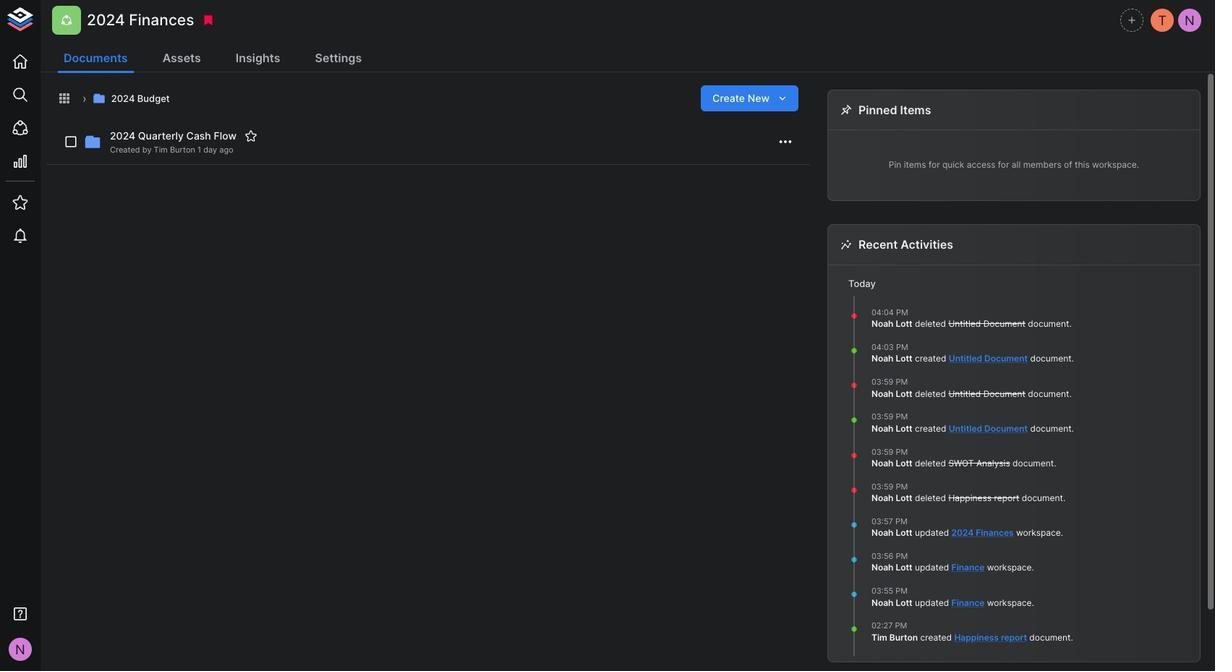 Task type: locate. For each thing, give the bounding box(es) containing it.
remove bookmark image
[[202, 14, 215, 27]]

favorite image
[[245, 130, 258, 143]]



Task type: vqa. For each thing, say whether or not it's contained in the screenshot.
Remove Bookmark icon
yes



